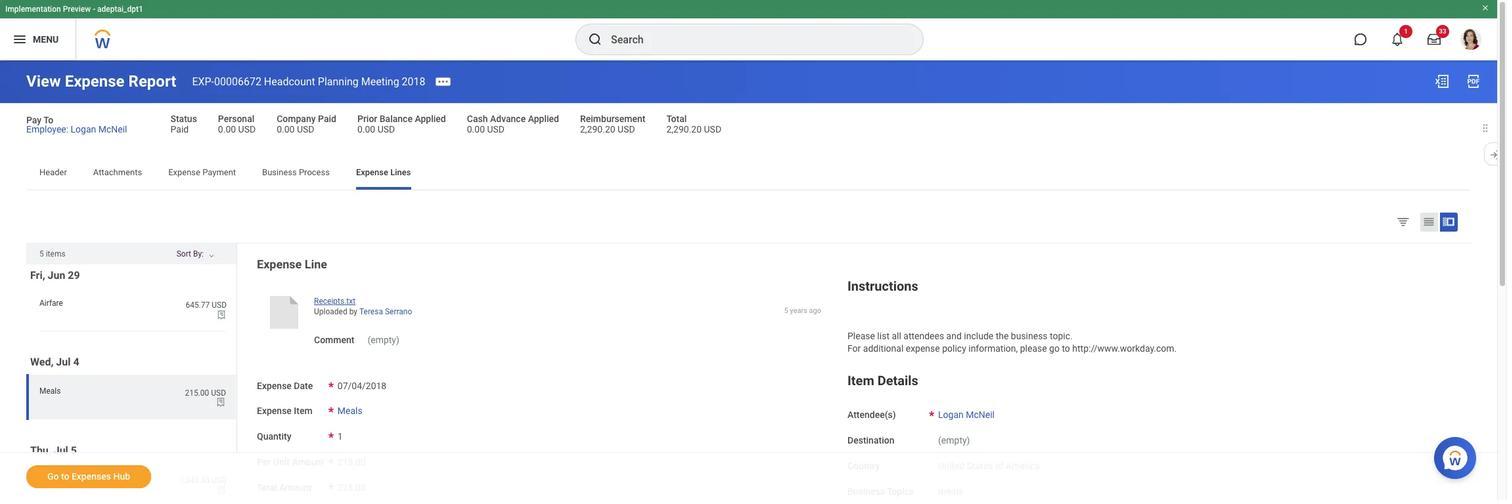 Task type: locate. For each thing, give the bounding box(es) containing it.
usd
[[238, 124, 256, 135], [297, 124, 314, 135], [378, 124, 395, 135], [487, 124, 505, 135], [618, 124, 635, 135], [704, 124, 721, 135], [212, 301, 227, 310], [211, 389, 226, 398], [212, 476, 227, 486]]

2 vertical spatial 5
[[71, 445, 77, 457]]

menu button
[[0, 18, 76, 60]]

1 horizontal spatial to
[[1062, 343, 1070, 354]]

expense date
[[257, 381, 313, 391]]

2,290.20 inside reimbursement 2,290.20 usd
[[580, 124, 615, 135]]

please
[[1020, 343, 1047, 354]]

reimbursement 2,290.20 usd
[[580, 114, 646, 135]]

1 vertical spatial total
[[257, 483, 277, 493]]

1 horizontal spatial 1
[[1404, 28, 1408, 35]]

0.00 left balance
[[357, 124, 375, 135]]

1 horizontal spatial logan
[[938, 410, 964, 421]]

(empty) inside the item details 'group'
[[938, 436, 970, 446]]

0 vertical spatial 5
[[39, 250, 44, 259]]

expense up quantity
[[257, 406, 292, 417]]

0.00 inside personal 0.00 usd
[[218, 124, 236, 135]]

3 0.00 from the left
[[357, 124, 375, 135]]

prior balance applied 0.00 usd
[[357, 114, 446, 135]]

usd inside reimbursement 2,290.20 usd
[[618, 124, 635, 135]]

1 2,290.20 from the left
[[580, 124, 615, 135]]

29
[[68, 269, 80, 282]]

0 vertical spatial meals
[[39, 387, 61, 396]]

chevron down image
[[204, 253, 219, 263]]

of
[[995, 461, 1004, 472]]

0.00 inside the company paid 0.00 usd
[[277, 124, 295, 135]]

mcneil inside employee: logan mcneil link
[[98, 124, 127, 135]]

1 vertical spatial 215.00
[[338, 457, 366, 468]]

0 vertical spatial jul
[[56, 356, 71, 369]]

1 up the per unit amount element
[[338, 432, 343, 442]]

0 horizontal spatial mcneil
[[98, 124, 127, 135]]

1 horizontal spatial item
[[848, 373, 874, 389]]

5
[[39, 250, 44, 259], [784, 307, 788, 315], [71, 445, 77, 457]]

sort
[[177, 250, 191, 259]]

business inside the item details 'group'
[[848, 487, 885, 497]]

business
[[262, 167, 297, 177], [848, 487, 885, 497]]

business
[[1011, 331, 1048, 341]]

1 vertical spatial business
[[848, 487, 885, 497]]

paid
[[318, 114, 336, 124], [171, 124, 189, 135]]

1 vertical spatial 1
[[338, 432, 343, 442]]

2 0.00 from the left
[[277, 124, 295, 135]]

tab list containing header
[[26, 158, 1471, 190]]

1 vertical spatial amount
[[279, 483, 312, 493]]

status
[[171, 114, 197, 124]]

united states of america link
[[938, 458, 1040, 472]]

logan right employee:
[[71, 124, 96, 135]]

receipts image right the 1,243.43
[[216, 485, 227, 496]]

Toggle to Grid view radio
[[1420, 213, 1438, 232]]

personal 0.00 usd
[[218, 114, 256, 135]]

view expense report
[[26, 72, 176, 91]]

0 vertical spatial to
[[1062, 343, 1070, 354]]

(empty) down teresa serrano
[[368, 335, 399, 346]]

215.00 inside the item list list box
[[185, 389, 209, 398]]

paid up expense payment
[[171, 124, 189, 135]]

to right "go"
[[61, 472, 69, 482]]

view
[[26, 72, 61, 91]]

adeptai_dpt1
[[97, 5, 143, 14]]

0.00 inside cash advance applied 0.00 usd
[[467, 124, 485, 135]]

logan mcneil link
[[938, 408, 995, 421]]

5 left years
[[784, 307, 788, 315]]

1 vertical spatial (empty)
[[938, 436, 970, 446]]

4 0.00 from the left
[[467, 124, 485, 135]]

1 horizontal spatial meals
[[338, 406, 362, 417]]

1 horizontal spatial (empty)
[[938, 436, 970, 446]]

0 horizontal spatial (empty)
[[368, 335, 399, 346]]

33 button
[[1420, 25, 1449, 54]]

date
[[294, 381, 313, 391]]

comment
[[314, 335, 354, 346]]

company
[[277, 114, 316, 124]]

2 2,290.20 from the left
[[667, 124, 702, 135]]

search image
[[587, 32, 603, 47]]

0 vertical spatial mcneil
[[98, 124, 127, 135]]

the
[[996, 331, 1009, 341]]

0 horizontal spatial logan
[[71, 124, 96, 135]]

expense left lines
[[356, 167, 388, 177]]

jul left 4
[[56, 356, 71, 369]]

1 horizontal spatial business
[[848, 487, 885, 497]]

1 vertical spatial receipts image
[[216, 398, 226, 408]]

1 vertical spatial item
[[294, 406, 313, 417]]

meals up quantity element
[[338, 406, 362, 417]]

expense
[[65, 72, 125, 91], [168, 167, 200, 177], [356, 167, 388, 177], [257, 257, 302, 271], [257, 381, 292, 391], [257, 406, 292, 417]]

expense lines
[[356, 167, 411, 177]]

applied for cash advance applied
[[528, 114, 559, 124]]

1 horizontal spatial mcneil
[[966, 410, 995, 421]]

business topics
[[848, 487, 914, 497]]

1 vertical spatial 5
[[784, 307, 788, 315]]

applied right balance
[[415, 114, 446, 124]]

1 horizontal spatial paid
[[318, 114, 336, 124]]

total inside total 2,290.20 usd
[[667, 114, 687, 124]]

1
[[1404, 28, 1408, 35], [338, 432, 343, 442]]

wed, jul 4
[[30, 356, 79, 369]]

menu banner
[[0, 0, 1497, 60]]

toggle to grid view image
[[1422, 215, 1436, 228]]

to right go
[[1062, 343, 1070, 354]]

total
[[667, 114, 687, 124], [257, 483, 277, 493]]

please list all attendees and include the business topic. for additional expense policy information, please go to http://www.workday.com.
[[848, 331, 1177, 354]]

mcneil up united states of america link
[[966, 410, 995, 421]]

paid right company
[[318, 114, 336, 124]]

item down date
[[294, 406, 313, 417]]

1 vertical spatial jul
[[54, 445, 68, 457]]

2,290.20 inside total 2,290.20 usd
[[667, 124, 702, 135]]

united
[[938, 461, 965, 472]]

meals down wed, jul 4
[[39, 387, 61, 396]]

expense for expense payment
[[168, 167, 200, 177]]

expense for expense date
[[257, 381, 292, 391]]

1 right 'notifications large' 'image'
[[1404, 28, 1408, 35]]

2 vertical spatial 215.00
[[338, 483, 366, 493]]

0 vertical spatial total
[[667, 114, 687, 124]]

0 vertical spatial 1
[[1404, 28, 1408, 35]]

applied inside cash advance applied 0.00 usd
[[528, 114, 559, 124]]

states
[[967, 461, 993, 472]]

jul for thu,
[[54, 445, 68, 457]]

airfare
[[39, 299, 63, 308]]

total right reimbursement
[[667, 114, 687, 124]]

1 horizontal spatial total
[[667, 114, 687, 124]]

0 horizontal spatial 5
[[39, 250, 44, 259]]

years
[[790, 307, 807, 315]]

1 vertical spatial logan
[[938, 410, 964, 421]]

company paid 0.00 usd
[[277, 114, 336, 135]]

usd inside cash advance applied 0.00 usd
[[487, 124, 505, 135]]

http://www.workday.com.
[[1072, 343, 1177, 354]]

1 applied from the left
[[415, 114, 446, 124]]

5 inside the item list list box
[[71, 445, 77, 457]]

region
[[26, 244, 237, 501]]

5 left items
[[39, 250, 44, 259]]

usd inside personal 0.00 usd
[[238, 124, 256, 135]]

2,290.20 for reimbursement
[[580, 124, 615, 135]]

0 horizontal spatial applied
[[415, 114, 446, 124]]

unit
[[273, 457, 290, 468]]

1 horizontal spatial 2,290.20
[[667, 124, 702, 135]]

attendees
[[904, 331, 944, 341]]

jul right thu,
[[54, 445, 68, 457]]

implementation
[[5, 5, 61, 14]]

1 vertical spatial mcneil
[[966, 410, 995, 421]]

5 up go to expenses hub
[[71, 445, 77, 457]]

Toggle to List Detail view radio
[[1440, 213, 1458, 232]]

0 horizontal spatial 2,290.20
[[580, 124, 615, 135]]

business down country
[[848, 487, 885, 497]]

policy
[[942, 343, 966, 354]]

view expense report main content
[[0, 60, 1497, 501]]

5 for 5 items
[[39, 250, 44, 259]]

mcneil inside logan mcneil link
[[966, 410, 995, 421]]

uploaded
[[314, 307, 347, 317]]

0 vertical spatial (empty)
[[368, 335, 399, 346]]

to
[[44, 115, 53, 125]]

paid inside the company paid 0.00 usd
[[318, 114, 336, 124]]

fri, jun 29
[[30, 269, 80, 282]]

per unit amount element
[[338, 449, 366, 469]]

0 horizontal spatial 1
[[338, 432, 343, 442]]

receipts.txt
[[314, 297, 356, 306]]

total down per
[[257, 483, 277, 493]]

expense left line
[[257, 257, 302, 271]]

amount right unit
[[292, 457, 324, 468]]

0.00 up business process at the top of page
[[277, 124, 295, 135]]

2 horizontal spatial 5
[[784, 307, 788, 315]]

tab list
[[26, 158, 1471, 190]]

0 horizontal spatial total
[[257, 483, 277, 493]]

0 vertical spatial business
[[262, 167, 297, 177]]

go
[[47, 472, 59, 482]]

amount down per unit amount
[[279, 483, 312, 493]]

option group
[[1396, 213, 1468, 234]]

item
[[848, 373, 874, 389], [294, 406, 313, 417]]

00006672
[[214, 75, 261, 88]]

215.00 for per unit amount
[[338, 457, 366, 468]]

0 horizontal spatial to
[[61, 472, 69, 482]]

paid inside status paid
[[171, 124, 189, 135]]

wed,
[[30, 356, 53, 369]]

2 vertical spatial receipts image
[[216, 485, 227, 496]]

receipts image
[[216, 310, 227, 321], [216, 398, 226, 408], [216, 485, 227, 496]]

total amount element
[[338, 475, 366, 494]]

0.00 right status paid on the left of page
[[218, 124, 236, 135]]

sort by: button
[[175, 244, 219, 265]]

prior
[[357, 114, 377, 124]]

expense for expense item
[[257, 406, 292, 417]]

(empty) up united
[[938, 436, 970, 446]]

thu,
[[30, 445, 51, 457]]

paid for company paid 0.00 usd
[[318, 114, 336, 124]]

arrow down image
[[219, 251, 235, 259]]

expense up expense item
[[257, 381, 292, 391]]

1 0.00 from the left
[[218, 124, 236, 135]]

0 vertical spatial 215.00
[[185, 389, 209, 398]]

expense left payment
[[168, 167, 200, 177]]

0 vertical spatial item
[[848, 373, 874, 389]]

4
[[73, 356, 79, 369]]

please
[[848, 331, 875, 341]]

1 horizontal spatial applied
[[528, 114, 559, 124]]

2 applied from the left
[[528, 114, 559, 124]]

destination
[[848, 436, 895, 446]]

0 vertical spatial logan
[[71, 124, 96, 135]]

1 horizontal spatial 5
[[71, 445, 77, 457]]

0.00 left advance
[[467, 124, 485, 135]]

expense up employee: logan mcneil link
[[65, 72, 125, 91]]

applied inside prior balance applied 0.00 usd
[[415, 114, 446, 124]]

receipts image for 1,243.43 usd
[[216, 485, 227, 496]]

receipts image left expense item
[[216, 398, 226, 408]]

Search Workday  search field
[[611, 25, 896, 54]]

total for total 2,290.20 usd
[[667, 114, 687, 124]]

employee: logan mcneil link
[[26, 122, 127, 135]]

1 vertical spatial to
[[61, 472, 69, 482]]

applied right advance
[[528, 114, 559, 124]]

per
[[257, 457, 271, 468]]

logan up united
[[938, 410, 964, 421]]

quantity element
[[338, 424, 343, 443]]

item down for
[[848, 373, 874, 389]]

menu
[[33, 34, 59, 44]]

region inside view expense report main content
[[26, 244, 237, 501]]

item details group
[[848, 371, 1425, 501]]

amount
[[292, 457, 324, 468], [279, 483, 312, 493]]

0 horizontal spatial meals
[[39, 387, 61, 396]]

tab list inside view expense report main content
[[26, 158, 1471, 190]]

1 inside view expense report main content
[[338, 432, 343, 442]]

(empty)
[[368, 335, 399, 346], [938, 436, 970, 446]]

business left process
[[262, 167, 297, 177]]

(empty) for comment
[[368, 335, 399, 346]]

0 vertical spatial receipts image
[[216, 310, 227, 321]]

0 horizontal spatial business
[[262, 167, 297, 177]]

region containing fri, jun 29
[[26, 244, 237, 501]]

receipts image right 645.77
[[216, 310, 227, 321]]

0 horizontal spatial paid
[[171, 124, 189, 135]]

mcneil up attachments
[[98, 124, 127, 135]]

include
[[964, 331, 994, 341]]



Task type: vqa. For each thing, say whether or not it's contained in the screenshot.
topmost the Effective:
no



Task type: describe. For each thing, give the bounding box(es) containing it.
expense line
[[257, 257, 327, 271]]

total 2,290.20 usd
[[667, 114, 721, 135]]

reimbursement
[[580, 114, 646, 124]]

advance
[[490, 114, 526, 124]]

expense payment
[[168, 167, 236, 177]]

item details
[[848, 373, 918, 389]]

united states of america
[[938, 461, 1040, 472]]

items
[[46, 250, 65, 259]]

0.00 inside prior balance applied 0.00 usd
[[357, 124, 375, 135]]

meals
[[938, 487, 963, 497]]

usd inside prior balance applied 0.00 usd
[[378, 124, 395, 135]]

meals link
[[338, 404, 362, 417]]

close environment banner image
[[1482, 4, 1489, 12]]

hub
[[113, 472, 130, 482]]

5 for 5 years ago
[[784, 307, 788, 315]]

5 items
[[39, 250, 65, 259]]

1,243.43
[[180, 476, 210, 486]]

business process
[[262, 167, 330, 177]]

ago
[[809, 307, 821, 315]]

information,
[[969, 343, 1018, 354]]

total amount
[[257, 483, 312, 493]]

jul for wed,
[[56, 356, 71, 369]]

list
[[877, 331, 890, 341]]

status paid
[[171, 114, 197, 135]]

attendee(s)
[[848, 410, 896, 421]]

0 horizontal spatial item
[[294, 406, 313, 417]]

1 vertical spatial meals
[[338, 406, 362, 417]]

go to expenses hub
[[47, 472, 130, 482]]

pay to
[[26, 115, 53, 125]]

receipts image for 645.77 usd
[[216, 310, 227, 321]]

balance
[[380, 114, 413, 124]]

quantity
[[257, 432, 291, 442]]

645.77
[[186, 301, 210, 310]]

all
[[892, 331, 901, 341]]

employee:
[[26, 124, 68, 135]]

by
[[349, 307, 357, 317]]

export to excel image
[[1434, 74, 1450, 89]]

option group inside view expense report main content
[[1396, 213, 1468, 234]]

receipts image for 215.00 usd
[[216, 398, 226, 408]]

inbox large image
[[1428, 33, 1441, 46]]

1 button
[[1383, 25, 1413, 54]]

expense date element
[[338, 373, 386, 393]]

teresa serrano link
[[359, 305, 412, 317]]

planning
[[318, 75, 359, 88]]

item list list box
[[26, 265, 237, 501]]

applied for prior balance applied
[[415, 114, 446, 124]]

exp-
[[192, 75, 214, 88]]

receipts.txt link
[[314, 294, 356, 307]]

exp-00006672 headcount planning meeting 2018
[[192, 75, 425, 88]]

pay
[[26, 115, 42, 125]]

america
[[1006, 461, 1040, 472]]

profile logan mcneil image
[[1461, 29, 1482, 53]]

view printable version (pdf) image
[[1466, 74, 1482, 89]]

meals inside the item list list box
[[39, 387, 61, 396]]

thu, jul 5
[[30, 445, 77, 457]]

0 vertical spatial amount
[[292, 457, 324, 468]]

expenses
[[72, 472, 111, 482]]

total for total amount
[[257, 483, 277, 493]]

topics
[[887, 487, 914, 497]]

fri,
[[30, 269, 45, 282]]

jun
[[48, 269, 65, 282]]

logan inside employee: logan mcneil link
[[71, 124, 96, 135]]

justify image
[[12, 32, 28, 47]]

usd inside total 2,290.20 usd
[[704, 124, 721, 135]]

paid for status paid
[[171, 124, 189, 135]]

topic.
[[1050, 331, 1073, 341]]

cash advance applied 0.00 usd
[[467, 114, 559, 135]]

5 years ago
[[784, 307, 821, 315]]

1,243.43 usd
[[180, 476, 227, 486]]

item inside 'group'
[[848, 373, 874, 389]]

cash
[[467, 114, 488, 124]]

645.77 usd
[[186, 301, 227, 310]]

logan inside logan mcneil link
[[938, 410, 964, 421]]

go
[[1049, 343, 1060, 354]]

business topics element
[[938, 479, 963, 498]]

serrano
[[385, 307, 412, 317]]

-
[[93, 5, 95, 14]]

instructions
[[848, 278, 918, 294]]

select to filter grid data image
[[1396, 215, 1411, 228]]

uploaded by
[[314, 307, 359, 317]]

implementation preview -   adeptai_dpt1
[[5, 5, 143, 14]]

per unit amount
[[257, 457, 324, 468]]

business for business process
[[262, 167, 297, 177]]

attachments
[[93, 167, 142, 177]]

country
[[848, 461, 880, 472]]

expense for expense lines
[[356, 167, 388, 177]]

lodging
[[39, 474, 68, 484]]

to inside button
[[61, 472, 69, 482]]

33
[[1439, 28, 1447, 35]]

215.00 for total amount
[[338, 483, 366, 493]]

details
[[878, 373, 918, 389]]

usd inside the company paid 0.00 usd
[[297, 124, 314, 135]]

instructions button
[[848, 278, 918, 294]]

employee: logan mcneil
[[26, 124, 127, 135]]

teresa serrano
[[359, 307, 412, 317]]

(empty) for destination
[[938, 436, 970, 446]]

2018
[[402, 75, 425, 88]]

headcount
[[264, 75, 315, 88]]

report
[[128, 72, 176, 91]]

notifications large image
[[1391, 33, 1404, 46]]

toggle to list detail view image
[[1442, 215, 1455, 228]]

sort by:
[[177, 250, 204, 259]]

payment
[[202, 167, 236, 177]]

process
[[299, 167, 330, 177]]

business for business topics
[[848, 487, 885, 497]]

instructions group
[[848, 276, 1425, 355]]

expense for expense line
[[257, 257, 302, 271]]

1 inside 1 button
[[1404, 28, 1408, 35]]

lines
[[390, 167, 411, 177]]

personal
[[218, 114, 254, 124]]

to inside please list all attendees and include the business topic. for additional expense policy information, please go to http://www.workday.com.
[[1062, 343, 1070, 354]]

2,290.20 for total
[[667, 124, 702, 135]]



